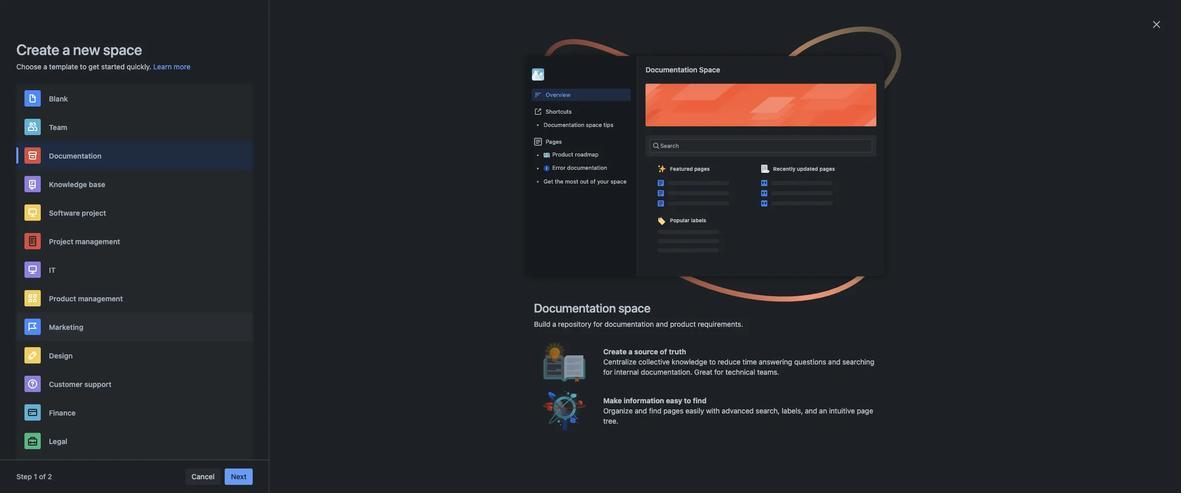 Task type: vqa. For each thing, say whether or not it's contained in the screenshot.


Task type: locate. For each thing, give the bounding box(es) containing it.
greg robinson link up visited 10 minutes ago
[[532, 134, 571, 141]]

for inside create a stellar overview the overview is the first page visitors will see when they visit your space, so it helps to include some information on what the space is about and what your team is working on. overview.svg add a header image. this gives your overview visual appeal and makes it welcoming for visitors. explain what the space is for. start
[[655, 273, 664, 282]]

overview inside create a new space dialog
[[546, 91, 571, 98]]

october 20, 2023 • my first space for mention
[[489, 323, 601, 332]]

1 vertical spatial product
[[49, 294, 76, 303]]

1 visited 1 minute ago from the left
[[513, 93, 567, 100]]

1 vertical spatial information
[[624, 396, 665, 405]]

add inside date  participants list meeting participants using their @ mention names @ mention a person to add them as an attendee and they will be notified.  goals list goals for this meeting (e.g., set design priorities for fy19) discussion topics time item presenter notes add notes for each discussion topic  action items add action items to close the loo
[[716, 340, 729, 348]]

0 vertical spatial or
[[897, 169, 904, 177]]

0 horizontal spatial find
[[649, 406, 662, 415]]

for inside copy and paste this section for each week. type // to add a date win add a few things that went well this week needs input add some projects or efforts that need more input/help note focus add some areas you'll be focusing on next week \n focus \n notes enter any other thoughts or feelings about this past week important links add any key links tha
[[491, 426, 500, 435]]

october 20, 2023 button up the
[[489, 236, 547, 246]]

focusing
[[398, 447, 426, 455]]

1 down documentation space
[[675, 93, 678, 100]]

create a new space dialog
[[0, 0, 1182, 493]]

template left meeting
[[674, 70, 705, 79]]

notes down "efforts"
[[511, 447, 531, 455]]

0 horizontal spatial focus
[[481, 447, 501, 455]]

2 20, from the top
[[518, 323, 528, 332]]

0 horizontal spatial add
[[574, 426, 586, 435]]

space inside template - weekly status report my first space
[[553, 79, 569, 86]]

0 horizontal spatial create
[[16, 41, 59, 58]]

team
[[502, 224, 521, 234], [622, 263, 638, 272]]

overview up shortcuts
[[546, 91, 571, 98]]

2 2023 from the top
[[530, 323, 547, 332]]

so
[[722, 253, 730, 262]]

on inside copy and paste this section for each week. type // to add a date win add a few things that went well this week needs input add some projects or efforts that need more input/help note focus add some areas you'll be focusing on next week \n focus \n notes enter any other thoughts or feelings about this past week important links add any key links tha
[[428, 447, 436, 455]]

0 vertical spatial october
[[489, 237, 516, 245]]

meeting left "(e.g.,"
[[592, 350, 619, 358]]

- inside template - weekly status report my first space
[[565, 70, 568, 79]]

ago up shortcuts
[[557, 93, 567, 100]]

names
[[617, 340, 639, 348]]

product for product management
[[49, 294, 76, 303]]

week down the 'areas'
[[703, 447, 721, 455]]

3 2023 from the top
[[530, 410, 547, 419]]

0 vertical spatial 20,
[[518, 237, 528, 245]]

3 20, from the top
[[518, 410, 528, 419]]

1 - from the left
[[565, 70, 568, 79]]

• for mention
[[549, 323, 553, 332]]

2 template from the left
[[674, 70, 705, 79]]

first inside create a stellar overview the overview is the first page visitors will see when they visit your space, so it helps to include some information on what the space is about and what your team is working on. overview.svg add a header image. this gives your overview visual appeal and makes it welcoming for visitors. explain what the space is for. start
[[546, 253, 559, 262]]

documentation left "space"
[[646, 65, 698, 74]]

Search field
[[988, 6, 1090, 22]]

0 horizontal spatial template
[[532, 70, 563, 79]]

robinson up visited 15 minutes ago
[[688, 134, 713, 141]]

2 horizontal spatial or
[[897, 169, 904, 177]]

@
[[580, 340, 586, 348], [640, 340, 647, 348]]

1 vertical spatial on
[[428, 447, 436, 455]]

0 horizontal spatial some
[[423, 263, 441, 272]]

0 horizontal spatial about
[[552, 263, 571, 272]]

october up the
[[489, 237, 516, 245]]

0 horizontal spatial they
[[443, 350, 457, 358]]

about down things
[[652, 447, 671, 455]]

notes
[[528, 360, 547, 369], [511, 447, 531, 455]]

will inside create a stellar overview the overview is the first page visitors will see when they visit your space, so it helps to include some information on what the space is about and what your team is working on. overview.svg add a header image. this gives your overview visual appeal and makes it welcoming for visitors. explain what the space is for. start
[[605, 253, 615, 262]]

2023 up using
[[530, 323, 547, 332]]

2 items from the left
[[750, 360, 768, 369]]

shortcuts
[[546, 108, 572, 115]]

for inside documentation space build a repository for documentation and product requirements.
[[594, 320, 603, 328]]

what
[[493, 263, 509, 272], [587, 263, 603, 272], [719, 273, 735, 282]]

robinson up visited 10 minutes ago
[[546, 134, 571, 141]]

information up this
[[443, 263, 481, 272]]

1 vertical spatial will
[[459, 350, 470, 358]]

a right build
[[553, 320, 557, 328]]

1 october 20, 2023 • my first space from the top
[[489, 323, 601, 332]]

documentation
[[568, 164, 608, 171], [605, 320, 654, 328]]

1 horizontal spatial each
[[595, 360, 611, 369]]

the inside date  participants list meeting participants using their @ mention names @ mention a person to add them as an attendee and they will be notified.  goals list goals for this meeting (e.g., set design priorities for fy19) discussion topics time item presenter notes add notes for each discussion topic  action items add action items to close the loo
[[426, 370, 436, 379]]

any down need
[[552, 447, 563, 455]]

and inside date  participants list meeting participants using their @ mention names @ mention a person to add them as an attendee and they will be notified.  goals list goals for this meeting (e.g., set design priorities for fy19) discussion topics time item presenter notes add notes for each discussion topic  action items add action items to close the loo
[[429, 350, 441, 358]]

out for space
[[580, 178, 589, 185]]

get the most out of your space
[[544, 178, 627, 185]]

get
[[544, 178, 554, 185], [408, 224, 421, 234]]

greg robinson up my first space
[[246, 174, 295, 183]]

0 horizontal spatial new
[[73, 41, 100, 58]]

1 for template - meeting notes
[[675, 93, 678, 100]]

and down visitors
[[573, 263, 585, 272]]

choose
[[16, 62, 41, 71]]

visited down :dart: image
[[513, 93, 532, 100]]

1 minute from the left
[[537, 93, 556, 100]]

working
[[647, 263, 673, 272]]

greg
[[532, 134, 545, 141], [674, 134, 687, 141], [246, 174, 262, 183]]

to inside copy and paste this section for each week. type // to add a date win add a few things that went well this week needs input add some projects or efforts that need more input/help note focus add some areas you'll be focusing on next week \n focus \n notes enter any other thoughts or feelings about this past week important links add any key links tha
[[565, 426, 572, 435]]

:sunflower: image
[[655, 126, 668, 139], [655, 126, 668, 139]]

1 vertical spatial october
[[489, 323, 516, 332]]

0 horizontal spatial each
[[502, 426, 518, 435]]

to inside make information easy to find organize and find pages easily with advanced search, labels, and an intuitive page tree.
[[684, 396, 692, 405]]

0 horizontal spatial it
[[611, 273, 616, 282]]

0 horizontal spatial more
[[174, 62, 191, 71]]

overview
[[449, 253, 479, 262], [495, 253, 524, 262], [498, 273, 527, 282]]

0 horizontal spatial what
[[493, 263, 509, 272]]

1 horizontal spatial more
[[569, 436, 586, 445]]

2 - from the left
[[707, 70, 711, 79]]

1 october from the top
[[489, 237, 516, 245]]

out inside get the most out of your team space october 20, 2023
[[459, 224, 471, 234]]

0 horizontal spatial overview
[[246, 49, 277, 58]]

out
[[580, 178, 589, 185], [459, 224, 471, 234]]

greg inside getting started in confluence greg robinson
[[532, 134, 545, 141]]

and right questions
[[829, 357, 841, 366]]

0 vertical spatial list
[[460, 340, 472, 348]]

0 vertical spatial started
[[101, 62, 125, 71]]

1 inside create a new space dialog
[[34, 472, 37, 481]]

them
[[731, 340, 748, 348]]

next
[[231, 472, 247, 481]]

ways.
[[915, 189, 933, 198]]

documentation inside button
[[49, 151, 102, 160]]

create inside create a source of truth centralize collective knowledge to reduce time answering questions and searching for internal documentation. great for technical teams.
[[604, 347, 627, 356]]

management up marketing "button"
[[78, 294, 123, 303]]

to up great
[[710, 357, 716, 366]]

close image
[[1151, 18, 1164, 31]]

create for new
[[16, 41, 59, 58]]

a up priorities
[[677, 340, 681, 348]]

beta
[[919, 156, 936, 166]]

2 horizontal spatial some
[[676, 436, 694, 445]]

and up input
[[417, 426, 429, 435]]

1 template from the left
[[532, 70, 563, 79]]

or
[[897, 169, 904, 177], [503, 436, 510, 445], [616, 447, 623, 455]]

2 horizontal spatial week
[[743, 426, 760, 435]]

of inside create a source of truth centralize collective knowledge to reduce time answering questions and searching for internal documentation. great for technical teams.
[[660, 347, 667, 356]]

0 vertical spatial focus
[[639, 436, 659, 445]]

report
[[620, 70, 642, 79]]

minutes
[[541, 148, 562, 155], [683, 148, 704, 155]]

started inside create a new space choose a template to get started quickly. learn more
[[101, 62, 125, 71]]

other
[[565, 447, 583, 455]]

some down the section
[[454, 436, 472, 445]]

or left "efforts"
[[503, 436, 510, 445]]

:map: image
[[544, 152, 550, 158], [544, 152, 550, 158]]

will
[[605, 253, 615, 262], [459, 350, 470, 358]]

knowledge base button
[[16, 170, 253, 198]]

1 horizontal spatial robinson
[[546, 134, 571, 141]]

1 horizontal spatial any
[[552, 447, 563, 455]]

0 horizontal spatial any
[[432, 457, 443, 466]]

1 up getting on the top left of the page
[[533, 93, 536, 100]]

input
[[421, 436, 437, 445]]

1 vertical spatial focus
[[481, 447, 501, 455]]

brainstorm
[[854, 189, 890, 198]]

1 horizontal spatial or
[[616, 447, 623, 455]]

on down the
[[483, 263, 491, 272]]

space,
[[699, 253, 720, 262]]

the
[[555, 178, 564, 185], [423, 224, 436, 234], [533, 253, 544, 262], [511, 263, 521, 272], [737, 273, 747, 282], [426, 370, 436, 379]]

greg robinson link for 15
[[674, 134, 713, 141]]

and left product
[[656, 320, 669, 328]]

their
[[563, 340, 578, 348]]

it
[[49, 265, 56, 274]]

1 vertical spatial most
[[438, 224, 457, 234]]

appeal
[[550, 273, 572, 282]]

tips
[[604, 121, 614, 128]]

visitors.
[[666, 273, 691, 282]]

project management button
[[16, 227, 253, 255]]

1 vertical spatial each
[[502, 426, 518, 435]]

create
[[16, 41, 59, 58], [398, 253, 420, 262], [604, 347, 627, 356]]

overview up recent
[[246, 49, 277, 58]]

my first space
[[246, 192, 293, 201]]

2 october 20, 2023 • my first space from the top
[[489, 410, 601, 419]]

ago up error
[[564, 148, 574, 155]]

october 20, 2023 button up the participants
[[489, 323, 547, 333]]

0 vertical spatial more
[[174, 62, 191, 71]]

1 horizontal spatial greg robinson link
[[532, 134, 571, 141]]

0 horizontal spatial team
[[502, 224, 521, 234]]

0 vertical spatial 2023
[[530, 237, 547, 245]]

1 horizontal spatial team
[[622, 263, 638, 272]]

to inside create a new space choose a template to get started quickly. learn more
[[80, 62, 87, 71]]

visited
[[513, 93, 532, 100], [655, 93, 674, 100], [513, 148, 532, 155], [655, 148, 674, 155]]

status
[[597, 70, 619, 79]]

1 vertical spatial more
[[569, 436, 586, 445]]

started
[[101, 62, 125, 71], [559, 125, 584, 134]]

1 horizontal spatial greg
[[532, 134, 545, 141]]

1 horizontal spatial get
[[544, 178, 554, 185]]

set
[[639, 350, 650, 358]]

0 vertical spatial be
[[472, 350, 480, 358]]

create for source
[[604, 347, 627, 356]]

source
[[635, 347, 659, 356]]

date  participants list meeting participants using their @ mention names @ mention a person to add them as an attendee and they will be notified.  goals list goals for this meeting (e.g., set design priorities for fy19) discussion topics time item presenter notes add notes for each discussion topic  action items add action items to close the loo
[[398, 340, 768, 379]]

thoughts
[[585, 447, 614, 455]]

1 horizontal spatial overview
[[546, 91, 571, 98]]

to down blogs,
[[907, 179, 913, 188]]

list
[[460, 340, 472, 348], [534, 350, 545, 358]]

1 horizontal spatial week
[[703, 447, 721, 455]]

1 horizontal spatial visited 1 minute ago
[[655, 93, 709, 100]]

1 horizontal spatial out
[[580, 178, 589, 185]]

discussion
[[400, 360, 435, 369]]

2 horizontal spatial overview
[[674, 125, 706, 134]]

on inside create a stellar overview the overview is the first page visitors will see when they visit your space, so it helps to include some information on what the space is about and what your team is working on. overview.svg add a header image. this gives your overview visual appeal and makes it welcoming for visitors. explain what the space is for. start
[[483, 263, 491, 272]]

2
[[48, 472, 52, 481]]

1 2023 from the top
[[530, 237, 547, 245]]

template - meeting notes my first space
[[674, 70, 761, 86]]

new inside the whiteboards are available in beta more freeform than pages or blogs, whiteboards empower teams to organize and brainstorm in new ways.
[[899, 189, 913, 198]]

started inside getting started in confluence greg robinson
[[559, 125, 584, 134]]

notes inside date  participants list meeting participants using their @ mention names @ mention a person to add them as an attendee and they will be notified.  goals list goals for this meeting (e.g., set design priorities for fy19) discussion topics time item presenter notes add notes for each discussion topic  action items add action items to close the loo
[[564, 360, 582, 369]]

1 horizontal spatial they
[[651, 253, 665, 262]]

make
[[604, 396, 622, 405]]

2 visited 1 minute ago from the left
[[655, 93, 709, 100]]

the left loo
[[426, 370, 436, 379]]

2 • from the top
[[549, 410, 553, 419]]

team down announcements
[[502, 224, 521, 234]]

:dart: image
[[513, 71, 526, 84]]

about
[[552, 263, 571, 272], [652, 447, 671, 455]]

documentation inside documentation space build a repository for documentation and product requirements.
[[534, 301, 616, 315]]

0 vertical spatial that
[[682, 426, 695, 435]]

@ up set
[[640, 340, 647, 348]]

weekly
[[570, 70, 595, 79]]

:dart: image
[[513, 71, 526, 84]]

this inside date  participants list meeting participants using their @ mention names @ mention a person to add them as an attendee and they will be notified.  goals list goals for this meeting (e.g., set design priorities for fy19) discussion topics time item presenter notes add notes for each discussion topic  action items add action items to close the loo
[[578, 350, 590, 358]]

visited for getting started in confluence
[[513, 148, 532, 155]]

most for team
[[438, 224, 457, 234]]

for up projects at the left bottom of the page
[[491, 426, 500, 435]]

1 vertical spatial create
[[398, 253, 420, 262]]

they
[[651, 253, 665, 262], [443, 350, 457, 358]]

some up image.
[[423, 263, 441, 272]]

an inside date  participants list meeting participants using their @ mention names @ mention a person to add them as an attendee and they will be notified.  goals list goals for this meeting (e.g., set design priorities for fy19) discussion topics time item presenter notes add notes for each discussion topic  action items add action items to close the loo
[[759, 340, 767, 348]]

helps
[[738, 253, 756, 262]]

notes down using
[[528, 360, 547, 369]]

greg robinson link for 10
[[532, 134, 571, 141]]

1 @ from the left
[[580, 340, 586, 348]]

and down whiteboards
[[840, 189, 852, 198]]

focus down projects at the left bottom of the page
[[481, 447, 501, 455]]

3 october from the top
[[489, 410, 516, 419]]

this left "past"
[[673, 447, 685, 455]]

1 vertical spatial october 20, 2023 button
[[489, 323, 547, 333]]

product
[[553, 151, 574, 158], [49, 294, 76, 303]]

1 horizontal spatial notes
[[742, 70, 761, 79]]

in down teams
[[892, 189, 897, 198]]

copy
[[398, 426, 415, 435]]

add
[[732, 263, 745, 272], [549, 360, 562, 369], [713, 360, 726, 369], [625, 426, 638, 435], [439, 436, 453, 445], [661, 436, 674, 445], [417, 457, 430, 466]]

20, up the participants
[[518, 323, 528, 332]]

template inside template - meeting notes my first space
[[674, 70, 705, 79]]

visited 1 minute ago up shortcuts
[[513, 93, 567, 100]]

make information easy to find organize and find pages easily with advanced search, labels, and an intuitive page tree.
[[604, 396, 874, 425]]

0 horizontal spatial @
[[580, 340, 586, 348]]

2 october 20, 2023 button from the top
[[489, 323, 547, 333]]

date
[[594, 426, 609, 435]]

0 horizontal spatial greg robinson
[[246, 174, 295, 183]]

0 horizontal spatial or
[[503, 436, 510, 445]]

build
[[534, 320, 551, 328]]

:info: image
[[544, 165, 550, 171], [544, 165, 550, 171]]

team inside get the most out of your team space october 20, 2023
[[502, 224, 521, 234]]

template inside template - weekly status report my first space
[[532, 70, 563, 79]]

feelings
[[625, 447, 651, 455]]

1 vertical spatial be
[[735, 436, 743, 445]]

stellar
[[427, 253, 447, 262]]

pages inside the whiteboards are available in beta more freeform than pages or blogs, whiteboards empower teams to organize and brainstorm in new ways.
[[875, 169, 895, 177]]

notes inside template - meeting notes my first space
[[742, 70, 761, 79]]

0 vertical spatial october 20, 2023 • my first space
[[489, 323, 601, 332]]

create up include
[[398, 253, 420, 262]]

for down centralize
[[604, 368, 613, 376]]

time
[[743, 357, 757, 366]]

each left internal
[[595, 360, 611, 369]]

week down make information easy to find organize and find pages easily with advanced search, labels, and an intuitive page tree.
[[743, 426, 760, 435]]

started up pages
[[559, 125, 584, 134]]

visited left 15
[[655, 148, 674, 155]]

1 vertical spatial page
[[857, 406, 874, 415]]

visited for template - meeting notes
[[655, 93, 674, 100]]

a left date
[[588, 426, 592, 435]]

most for space
[[565, 178, 579, 185]]

1 • from the top
[[549, 323, 553, 332]]

this right paste
[[451, 426, 463, 435]]

mention up centralize
[[588, 340, 615, 348]]

1 vertical spatial they
[[443, 350, 457, 358]]

get inside get the most out of your team space october 20, 2023
[[408, 224, 421, 234]]

1 horizontal spatial minute
[[680, 93, 698, 100]]

1 horizontal spatial template
[[674, 70, 705, 79]]

get inside create a new space dialog
[[544, 178, 554, 185]]

error documentation
[[553, 164, 608, 171]]

visited 15 minutes ago
[[655, 148, 716, 155]]

first inside template - weekly status report my first space
[[541, 79, 552, 86]]

create inside create a stellar overview the overview is the first page visitors will see when they visit your space, so it helps to include some information on what the space is about and what your team is working on. overview.svg add a header image. this gives your overview visual appeal and makes it welcoming for visitors. explain what the space is for. start
[[398, 253, 420, 262]]

• up using
[[549, 323, 553, 332]]

software project
[[49, 208, 106, 217]]

0 horizontal spatial \n
[[473, 447, 479, 455]]

minutes for 10
[[541, 148, 562, 155]]

product roadmap
[[553, 151, 599, 158]]

1 mention from the left
[[588, 340, 615, 348]]

explain
[[693, 273, 717, 282]]

visited 1 minute ago for template - meeting notes
[[655, 93, 709, 100]]

page inside create a stellar overview the overview is the first page visitors will see when they visit your space, so it helps to include some information on what the space is about and what your team is working on. overview.svg add a header image. this gives your overview visual appeal and makes it welcoming for visitors. explain what the space is for. start
[[561, 253, 577, 262]]

product inside button
[[49, 294, 76, 303]]

1 vertical spatial an
[[820, 406, 828, 415]]

robinson
[[546, 134, 571, 141], [688, 134, 713, 141], [264, 174, 295, 183]]

few
[[646, 426, 658, 435]]

out inside create a new space dialog
[[580, 178, 589, 185]]

2 minute from the left
[[680, 93, 698, 100]]

documentation for documentation space
[[646, 65, 698, 74]]

20, up week.
[[518, 410, 528, 419]]

software
[[49, 208, 80, 217]]

october 20, 2023 button up week.
[[489, 409, 547, 420]]

0 vertical spatial •
[[549, 323, 553, 332]]

of down error documentation
[[591, 178, 596, 185]]

visited for template - weekly status report
[[513, 93, 532, 100]]

product
[[670, 320, 696, 328]]

an inside make information easy to find organize and find pages easily with advanced search, labels, and an intuitive page tree.
[[820, 406, 828, 415]]

2 october from the top
[[489, 323, 516, 332]]

visited 1 minute ago for template - weekly status report
[[513, 93, 567, 100]]

2 vertical spatial create
[[604, 347, 627, 356]]

1 horizontal spatial information
[[624, 396, 665, 405]]

1 vertical spatial documentation
[[605, 320, 654, 328]]

1 horizontal spatial product
[[553, 151, 574, 158]]

notes
[[742, 70, 761, 79], [564, 360, 582, 369]]

1 vertical spatial add
[[574, 426, 586, 435]]

ago for meeting
[[699, 93, 709, 100]]

pages down available
[[875, 169, 895, 177]]

group
[[224, 45, 346, 137]]

2 horizontal spatial greg robinson link
[[674, 134, 713, 141]]

product up the marketing
[[49, 294, 76, 303]]

what up makes
[[587, 263, 603, 272]]

create up centralize
[[604, 347, 627, 356]]

1 20, from the top
[[518, 237, 528, 245]]

1 for template - weekly status report
[[533, 93, 536, 100]]

create inside create a new space choose a template to get started quickly. learn more
[[16, 41, 59, 58]]

software project button
[[16, 198, 253, 227]]

recently
[[774, 166, 796, 172]]

more up other
[[569, 436, 586, 445]]

0 horizontal spatial visited 1 minute ago
[[513, 93, 567, 100]]

- inside template - meeting notes my first space
[[707, 70, 711, 79]]

2 horizontal spatial create
[[604, 347, 627, 356]]

1 horizontal spatial \n
[[503, 447, 509, 455]]

and up topics
[[429, 350, 441, 358]]

settings
[[848, 211, 876, 219]]

20, for using
[[518, 323, 528, 332]]

1 horizontal spatial started
[[559, 125, 584, 134]]

more
[[810, 169, 827, 177]]

0 vertical spatial most
[[565, 178, 579, 185]]

1 horizontal spatial -
[[707, 70, 711, 79]]

will left see
[[605, 253, 615, 262]]

robinson up my first space
[[264, 174, 295, 183]]

your inside create a new space dialog
[[598, 178, 609, 185]]

1 horizontal spatial create
[[398, 253, 420, 262]]

banner
[[0, 0, 1182, 29]]

0 horizontal spatial information
[[443, 263, 481, 272]]

most inside get the most out of your team space october 20, 2023
[[438, 224, 457, 234]]

links
[[459, 457, 473, 466]]

be up important
[[735, 436, 743, 445]]

notes inside date  participants list meeting participants using their @ mention names @ mention a person to add them as an attendee and they will be notified.  goals list goals for this meeting (e.g., set design priorities for fy19) discussion topics time item presenter notes add notes for each discussion topic  action items add action items to close the loo
[[528, 360, 547, 369]]

•
[[549, 323, 553, 332], [549, 410, 553, 419]]

1 \n from the left
[[473, 447, 479, 455]]

enter
[[532, 447, 550, 455]]

ago for in
[[564, 148, 574, 155]]

product for product roadmap
[[553, 151, 574, 158]]

greg up search
[[674, 134, 687, 141]]

in
[[586, 125, 592, 134], [910, 156, 917, 166], [892, 189, 897, 198], [840, 211, 846, 219]]

• up type
[[549, 410, 553, 419]]

1 horizontal spatial that
[[682, 426, 695, 435]]

using
[[543, 340, 561, 348]]

it
[[732, 253, 736, 262], [611, 273, 616, 282]]

0 vertical spatial an
[[759, 340, 767, 348]]

page right intuitive
[[857, 406, 874, 415]]

1 minutes from the left
[[541, 148, 562, 155]]

are
[[861, 156, 873, 166]]

design button
[[16, 341, 253, 370]]

for left centralize
[[584, 360, 593, 369]]

they up the working
[[651, 253, 665, 262]]

0 horizontal spatial greg
[[246, 174, 262, 183]]

that up enter
[[535, 436, 549, 445]]

:notepad_spiral: image
[[655, 71, 668, 84], [655, 71, 668, 84]]

focus down few
[[639, 436, 659, 445]]

an right as at the right of page
[[759, 340, 767, 348]]

0 horizontal spatial minutes
[[541, 148, 562, 155]]

:wave: image
[[513, 126, 526, 139]]

create for stellar
[[398, 253, 420, 262]]

notes right meeting
[[742, 70, 761, 79]]

it right makes
[[611, 273, 616, 282]]

overview left visual
[[498, 273, 527, 282]]

most inside create a new space dialog
[[565, 178, 579, 185]]

space inside create a new space choose a template to get started quickly. learn more
[[103, 41, 142, 58]]

and left makes
[[574, 273, 586, 282]]

1 horizontal spatial @
[[640, 340, 647, 348]]

0 horizontal spatial on
[[428, 447, 436, 455]]

get down error
[[544, 178, 554, 185]]

2 minutes from the left
[[683, 148, 704, 155]]

pages inside make information easy to find organize and find pages easily with advanced search, labels, and an intuitive page tree.
[[664, 406, 684, 415]]

gives
[[462, 273, 480, 282]]

management down project
[[75, 237, 120, 246]]

documentation up knowledge base
[[49, 151, 102, 160]]

0 horizontal spatial will
[[459, 350, 470, 358]]

0 horizontal spatial started
[[101, 62, 125, 71]]

it right so
[[732, 253, 736, 262]]

0 horizontal spatial product
[[49, 294, 76, 303]]

information inside make information easy to find organize and find pages easily with advanced search, labels, and an intuitive page tree.
[[624, 396, 665, 405]]

notes down goals
[[564, 360, 582, 369]]

my inside template - meeting notes my first space
[[674, 79, 682, 86]]

0 vertical spatial create
[[16, 41, 59, 58]]

3 october 20, 2023 button from the top
[[489, 409, 547, 420]]

most
[[565, 178, 579, 185], [438, 224, 457, 234]]

template
[[532, 70, 563, 79], [674, 70, 705, 79]]

you'll
[[715, 436, 733, 445]]

the up stellar
[[423, 224, 436, 234]]

pages down easy
[[664, 406, 684, 415]]

group containing overview
[[224, 45, 346, 137]]



Task type: describe. For each thing, give the bounding box(es) containing it.
teams.
[[758, 368, 780, 376]]

makes
[[588, 273, 609, 282]]

pages down whiteboards
[[820, 166, 836, 172]]

type
[[541, 426, 557, 435]]

template for template - weekly status report
[[532, 70, 563, 79]]

some inside create a stellar overview the overview is the first page visitors will see when they visit your space, so it helps to include some information on what the space is about and what your team is working on. overview.svg add a header image. this gives your overview visual appeal and makes it welcoming for visitors. explain what the space is for. start
[[423, 263, 441, 272]]

documentation for documentation
[[49, 151, 102, 160]]

1 horizontal spatial list
[[534, 350, 545, 358]]

management for project management
[[75, 237, 120, 246]]

project management
[[49, 237, 120, 246]]

knowledge
[[672, 357, 708, 366]]

drafts
[[246, 105, 266, 113]]

discussion
[[613, 360, 648, 369]]

the down the helps
[[737, 273, 747, 282]]

more inside create a new space choose a template to get started quickly. learn more
[[174, 62, 191, 71]]

error
[[553, 164, 566, 171]]

and right "labels,"
[[806, 406, 818, 415]]

a left stellar
[[422, 253, 425, 262]]

more inside copy and paste this section for each week. type // to add a date win add a few things that went well this week needs input add some projects or efforts that need more input/help note focus add some areas you'll be focusing on next week \n focus \n notes enter any other thoughts or feelings about this past week important links add any key links tha
[[569, 436, 586, 445]]

in inside getting started in confluence greg robinson
[[586, 125, 592, 134]]

legal
[[49, 437, 67, 445]]

documentation for documentation space build a repository for documentation and product requirements.
[[534, 301, 616, 315]]

about inside create a stellar overview the overview is the first page visitors will see when they visit your space, so it helps to include some information on what the space is about and what your team is working on. overview.svg add a header image. this gives your overview visual appeal and makes it welcoming for visitors. explain what the space is for. start
[[552, 263, 571, 272]]

each inside date  participants list meeting participants using their @ mention names @ mention a person to add them as an attendee and they will be notified.  goals list goals for this meeting (e.g., set design priorities for fy19) discussion topics time item presenter notes add notes for each discussion topic  action items add action items to close the loo
[[595, 360, 611, 369]]

2 horizontal spatial what
[[719, 273, 735, 282]]

feed
[[766, 177, 781, 186]]

to right person
[[708, 340, 715, 348]]

quickly.
[[127, 62, 151, 71]]

of inside get the most out of your team space october 20, 2023
[[473, 224, 481, 234]]

teams
[[884, 179, 905, 188]]

of left 2
[[39, 472, 46, 481]]

learn more link
[[153, 62, 191, 72]]

knowledge
[[49, 180, 87, 188]]

important
[[722, 447, 755, 455]]

overview link
[[224, 45, 346, 63]]

or inside the whiteboards are available in beta more freeform than pages or blogs, whiteboards empower teams to organize and brainstorm in new ways.
[[897, 169, 904, 177]]

visited 10 minutes ago
[[513, 148, 574, 155]]

add inside copy and paste this section for each week. type // to add a date win add a few things that went well this week needs input add some projects or efforts that need more input/help note focus add some areas you'll be focusing on next week \n focus \n notes enter any other thoughts or feelings about this past week important links add any key links tha
[[574, 426, 586, 435]]

2023 inside get the most out of your team space october 20, 2023
[[530, 237, 547, 245]]

and inside copy and paste this section for each week. type // to add a date win add a few things that went well this week needs input add some projects or efforts that need more input/help note focus add some areas you'll be focusing on next week \n focus \n notes enter any other thoughts or feelings about this past week important links add any key links tha
[[417, 426, 429, 435]]

add down goals
[[549, 360, 562, 369]]

1 vertical spatial greg robinson
[[246, 174, 295, 183]]

popular
[[670, 217, 690, 223]]

1 horizontal spatial some
[[454, 436, 472, 445]]

notified.
[[482, 350, 509, 358]]

to left the close
[[398, 370, 404, 379]]

0 vertical spatial overview
[[246, 49, 277, 58]]

ago up "featured pages"
[[706, 148, 716, 155]]

fy19)
[[718, 350, 737, 358]]

a right choose
[[43, 62, 47, 71]]

your up on.
[[682, 253, 697, 262]]

my right build
[[555, 323, 565, 332]]

1 horizontal spatial what
[[587, 263, 603, 272]]

• for week.
[[549, 410, 553, 419]]

1 items from the left
[[693, 360, 711, 369]]

minute for template - meeting notes
[[680, 93, 698, 100]]

out for team
[[459, 224, 471, 234]]

team inside create a stellar overview the overview is the first page visitors will see when they visit your space, so it helps to include some information on what the space is about and what your team is working on. overview.svg add a header image. this gives your overview visual appeal and makes it welcoming for visitors. explain what the space is for. start
[[622, 263, 638, 272]]

pages
[[546, 138, 562, 145]]

team button
[[16, 113, 253, 141]]

each inside copy and paste this section for each week. type // to add a date win add a few things that went well this week needs input add some projects or efforts that need more input/help note focus add some areas you'll be focusing on next week \n focus \n notes enter any other thoughts or feelings about this past week important links add any key links tha
[[502, 426, 518, 435]]

copy and paste this section for each week. type // to add a date win add a few things that went well this week needs input add some projects or efforts that need more input/help note focus add some areas you'll be focusing on next week \n focus \n notes enter any other thoughts or feelings about this past week important links add any key links tha
[[398, 426, 760, 466]]

item
[[477, 360, 492, 369]]

documentation.
[[641, 368, 693, 376]]

starred link
[[224, 82, 346, 100]]

create a stellar overview the overview is the first page visitors will see when they visit your space, so it helps to include some information on what the space is about and what your team is working on. overview.svg add a header image. this gives your overview visual appeal and makes it welcoming for visitors. explain what the space is for. start
[[398, 253, 769, 292]]

be inside copy and paste this section for each week. type // to add a date win add a few things that went well this week needs input add some projects or efforts that need more input/help note focus add some areas you'll be focusing on next week \n focus \n notes enter any other thoughts or feelings about this past week important links add any key links tha
[[735, 436, 743, 445]]

overview up gives
[[449, 253, 479, 262]]

questions
[[795, 357, 827, 366]]

truth
[[669, 347, 687, 356]]

2 vertical spatial or
[[616, 447, 623, 455]]

whiteboards are available in beta more freeform than pages or blogs, whiteboards empower teams to organize and brainstorm in new ways.
[[810, 156, 936, 198]]

they inside create a stellar overview the overview is the first page visitors will see when they visit your space, so it helps to include some information on what the space is about and what your team is working on. overview.svg add a header image. this gives your overview visual appeal and makes it welcoming for visitors. explain what the space is for. start
[[651, 253, 665, 262]]

loo
[[438, 370, 448, 379]]

with
[[707, 406, 720, 415]]

when
[[631, 253, 649, 262]]

20, for section
[[518, 410, 528, 419]]

first inside template - meeting notes my first space
[[683, 79, 694, 86]]

the inside create a new space dialog
[[555, 178, 564, 185]]

1 horizontal spatial greg robinson
[[674, 134, 713, 141]]

0 horizontal spatial list
[[460, 340, 472, 348]]

my down spaces
[[246, 192, 256, 201]]

2 vertical spatial overview
[[674, 125, 706, 134]]

a up template
[[62, 41, 70, 58]]

1 october 20, 2023 button from the top
[[489, 236, 547, 246]]

0
[[272, 123, 276, 131]]

1 horizontal spatial find
[[693, 396, 707, 405]]

links
[[398, 457, 415, 466]]

visitors
[[579, 253, 603, 262]]

the down get the most out of your team space october 20, 2023
[[511, 263, 521, 272]]

page inside make information easy to find organize and find pages easily with advanced search, labels, and an intuitive page tree.
[[857, 406, 874, 415]]

section
[[465, 426, 489, 435]]

to inside create a stellar overview the overview is the first page visitors will see when they visit your space, so it helps to include some information on what the space is about and what your team is working on. overview.svg add a header image. this gives your overview visual appeal and makes it welcoming for visitors. explain what the space is for. start
[[758, 253, 764, 262]]

enable in settings link
[[810, 207, 882, 223]]

past
[[687, 447, 701, 455]]

management for product management
[[78, 294, 123, 303]]

20, inside get the most out of your team space october 20, 2023
[[518, 237, 528, 245]]

available
[[875, 156, 908, 166]]

easily
[[686, 406, 705, 415]]

the up visual
[[533, 253, 544, 262]]

cancel button
[[185, 469, 221, 485]]

to inside create a source of truth centralize collective knowledge to reduce time answering questions and searching for internal documentation. great for technical teams.
[[710, 357, 716, 366]]

space inside template - meeting notes my first space
[[696, 79, 712, 86]]

finance
[[49, 408, 76, 417]]

0 horizontal spatial that
[[535, 436, 549, 445]]

the
[[480, 253, 493, 262]]

october for this
[[489, 410, 516, 419]]

information inside create a stellar overview the overview is the first page visitors will see when they visit your space, so it helps to include some information on what the space is about and what your team is working on. overview.svg add a header image. this gives your overview visual appeal and makes it welcoming for visitors. explain what the space is for. start
[[443, 263, 481, 272]]

a inside date  participants list meeting participants using their @ mention names @ mention a person to add them as an attendee and they will be notified.  goals list goals for this meeting (e.g., set design priorities for fy19) discussion topics time item presenter notes add notes for each discussion topic  action items add action items to close the loo
[[677, 340, 681, 348]]

they inside date  participants list meeting participants using their @ mention names @ mention a person to add them as an attendee and they will be notified.  goals list goals for this meeting (e.g., set design priorities for fy19) discussion topics time item presenter notes add notes for each discussion topic  action items add action items to close the loo
[[443, 350, 457, 358]]

topic
[[650, 360, 666, 369]]

october for participants
[[489, 323, 516, 332]]

input/help
[[587, 436, 620, 445]]

popular labels
[[670, 217, 707, 223]]

:wave: image
[[513, 126, 526, 139]]

documentation space build a repository for documentation and product requirements.
[[534, 301, 744, 328]]

for down their
[[567, 350, 576, 358]]

recently updated pages
[[774, 166, 836, 172]]

empower
[[852, 179, 883, 188]]

my up // on the bottom left
[[555, 410, 565, 419]]

0 horizontal spatial week
[[454, 447, 471, 455]]

template for template - meeting notes
[[674, 70, 705, 79]]

get for team
[[408, 224, 421, 234]]

next button
[[225, 469, 253, 485]]

went
[[697, 426, 713, 435]]

labels
[[692, 217, 707, 223]]

marketing
[[49, 322, 83, 331]]

participants
[[502, 340, 541, 348]]

2023 for for
[[530, 410, 547, 419]]

october inside get the most out of your team space october 20, 2023
[[489, 237, 516, 245]]

notes inside copy and paste this section for each week. type // to add a date win add a few things that went well this week needs input add some projects or efforts that need more input/help note focus add some areas you'll be focusing on next week \n focus \n notes enter any other thoughts or feelings about this past week important links add any key links tha
[[511, 447, 531, 455]]

great
[[695, 368, 713, 376]]

for down reduce
[[715, 368, 724, 376]]

finance button
[[16, 398, 253, 427]]

add down things
[[661, 436, 674, 445]]

drafts link
[[224, 100, 346, 118]]

minutes for 15
[[683, 148, 704, 155]]

0 vertical spatial it
[[732, 253, 736, 262]]

get for space
[[544, 178, 554, 185]]

include
[[398, 263, 422, 272]]

0 horizontal spatial robinson
[[264, 174, 295, 183]]

will inside date  participants list meeting participants using their @ mention names @ mention a person to add them as an attendee and they will be notified.  goals list goals for this meeting (e.g., set design priorities for fy19) discussion topics time item presenter notes add notes for each discussion topic  action items add action items to close the loo
[[459, 350, 470, 358]]

enable
[[816, 211, 839, 219]]

step 1 of 2
[[16, 472, 52, 481]]

repository
[[558, 320, 592, 328]]

and up few
[[635, 406, 647, 415]]

add up the note
[[625, 426, 638, 435]]

documentation for documentation space tips
[[544, 121, 585, 128]]

image.
[[423, 273, 445, 282]]

- for weekly
[[565, 70, 568, 79]]

getting
[[532, 125, 557, 134]]

october 20, 2023 button for section
[[489, 409, 547, 420]]

1 vertical spatial or
[[503, 436, 510, 445]]

- for meeting
[[707, 70, 711, 79]]

searching
[[843, 357, 875, 366]]

2 mention from the left
[[649, 340, 676, 348]]

ago for weekly
[[557, 93, 567, 100]]

cancel
[[192, 472, 215, 481]]

add inside create a stellar overview the overview is the first page visitors will see when they visit your space, so it helps to include some information on what the space is about and what your team is working on. overview.svg add a header image. this gives your overview visual appeal and makes it welcoming for visitors. explain what the space is for. start
[[732, 263, 745, 272]]

marketing button
[[16, 313, 253, 341]]

in right enable
[[840, 211, 846, 219]]

a inside documentation space build a repository for documentation and product requirements.
[[553, 320, 557, 328]]

and inside create a source of truth centralize collective knowledge to reduce time answering questions and searching for internal documentation. great for technical teams.
[[829, 357, 841, 366]]

new inside create a new space choose a template to get started quickly. learn more
[[73, 41, 100, 58]]

tree.
[[604, 417, 619, 425]]

0 horizontal spatial greg robinson link
[[224, 169, 346, 188]]

about inside copy and paste this section for each week. type // to add a date win add a few things that went well this week needs input add some projects or efforts that need more input/help note focus add some areas you'll be focusing on next week \n focus \n notes enter any other thoughts or feelings about this past week important links add any key links tha
[[652, 447, 671, 455]]

global element
[[6, 0, 986, 28]]

and inside the whiteboards are available in beta more freeform than pages or blogs, whiteboards empower teams to organize and brainstorm in new ways.
[[840, 189, 852, 198]]

2 \n from the left
[[503, 447, 509, 455]]

space
[[700, 65, 721, 74]]

add down focusing
[[417, 457, 430, 466]]

documentation inside documentation space build a repository for documentation and product requirements.
[[605, 320, 654, 328]]

1 vertical spatial it
[[611, 273, 616, 282]]

october 20, 2023 button for using
[[489, 323, 547, 333]]

add up next
[[439, 436, 453, 445]]

header
[[398, 273, 421, 282]]

10
[[533, 148, 539, 155]]

2 horizontal spatial robinson
[[688, 134, 713, 141]]

answering
[[759, 357, 793, 366]]

your right gives
[[482, 273, 496, 282]]

overview right the
[[495, 253, 524, 262]]

space inside get the most out of your team space october 20, 2023
[[523, 224, 546, 234]]

the inside get the most out of your team space october 20, 2023
[[423, 224, 436, 234]]

things
[[660, 426, 680, 435]]

topics
[[437, 360, 457, 369]]

organize
[[810, 189, 838, 198]]

2023 for their
[[530, 323, 547, 332]]

for left fy19)
[[707, 350, 716, 358]]

a down the helps
[[747, 263, 750, 272]]

efforts
[[512, 436, 534, 445]]

step
[[16, 472, 32, 481]]

add down fy19)
[[713, 360, 726, 369]]

your inside get the most out of your team space october 20, 2023
[[483, 224, 500, 234]]

2 horizontal spatial greg
[[674, 134, 687, 141]]

presenter
[[494, 360, 526, 369]]

labels,
[[782, 406, 804, 415]]

technical
[[726, 368, 756, 376]]

to inside the whiteboards are available in beta more freeform than pages or blogs, whiteboards empower teams to organize and brainstorm in new ways.
[[907, 179, 913, 188]]

my inside template - weekly status report my first space
[[532, 79, 540, 86]]

documentation space tips
[[544, 121, 614, 128]]

your down see
[[605, 263, 620, 272]]

in up blogs,
[[910, 156, 917, 166]]

robinson inside getting started in confluence greg robinson
[[546, 134, 571, 141]]

october 20, 2023 • my first space for week.
[[489, 410, 601, 419]]

1 vertical spatial meeting
[[592, 350, 619, 358]]

pages right the featured
[[695, 166, 710, 172]]

blank
[[49, 94, 68, 103]]

visual
[[529, 273, 548, 282]]

this right well
[[729, 426, 741, 435]]

template - weekly status report my first space
[[532, 70, 642, 86]]

space inside documentation space build a repository for documentation and product requirements.
[[619, 301, 651, 315]]

minute for template - weekly status report
[[537, 93, 556, 100]]

requirements.
[[698, 320, 744, 328]]

be inside date  participants list meeting participants using their @ mention names @ mention a person to add them as an attendee and they will be notified.  goals list goals for this meeting (e.g., set design priorities for fy19) discussion topics time item presenter notes add notes for each discussion topic  action items add action items to close the loo
[[472, 350, 480, 358]]

a inside create a source of truth centralize collective knowledge to reduce time answering questions and searching for internal documentation. great for technical teams.
[[629, 347, 633, 356]]

0 vertical spatial documentation
[[568, 164, 608, 171]]

legal button
[[16, 427, 253, 455]]

project
[[49, 237, 73, 246]]

0 vertical spatial meeting
[[474, 340, 500, 348]]

and inside documentation space build a repository for documentation and product requirements.
[[656, 320, 669, 328]]

2 @ from the left
[[640, 340, 647, 348]]

goals
[[547, 350, 565, 358]]

a left few
[[640, 426, 644, 435]]

whiteboards
[[810, 156, 859, 166]]



